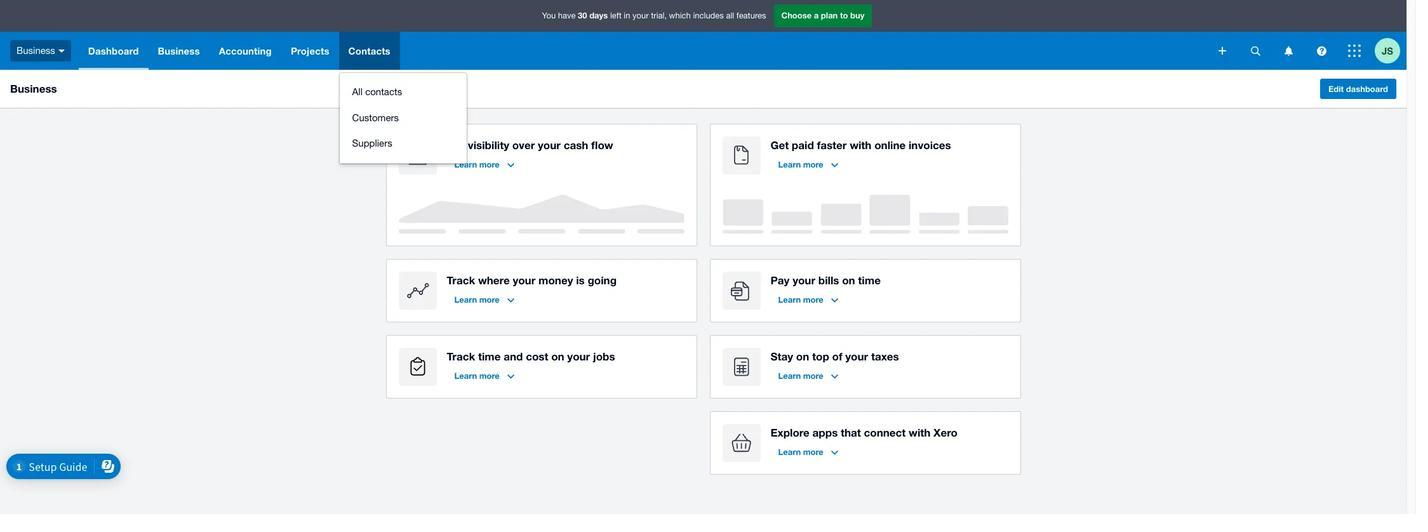 Task type: describe. For each thing, give the bounding box(es) containing it.
xero
[[934, 426, 958, 439]]

pay
[[771, 274, 790, 287]]

learn more button for where
[[447, 290, 522, 310]]

learn for time
[[454, 371, 477, 381]]

track for track where your money is going
[[447, 274, 475, 287]]

more for your
[[803, 295, 823, 305]]

learn more button for your
[[771, 290, 846, 310]]

0 vertical spatial time
[[858, 274, 881, 287]]

projects button
[[281, 32, 339, 70]]

more for visibility
[[479, 159, 500, 170]]

choose
[[781, 10, 812, 20]]

projects icon image
[[398, 348, 437, 386]]

more for where
[[479, 295, 500, 305]]

track for track time and cost on your jobs
[[447, 350, 475, 363]]

2 horizontal spatial on
[[842, 274, 855, 287]]

invoices icon image
[[722, 137, 760, 175]]

2 horizontal spatial svg image
[[1348, 44, 1361, 57]]

money
[[539, 274, 573, 287]]

trial,
[[651, 11, 667, 20]]

invoices preview bar graph image
[[722, 195, 1008, 234]]

learn more for where
[[454, 295, 500, 305]]

stay
[[771, 350, 793, 363]]

bills
[[818, 274, 839, 287]]

learn more button for paid
[[771, 154, 846, 175]]

plan
[[821, 10, 838, 20]]

js button
[[1375, 32, 1407, 70]]

invoices
[[909, 138, 951, 152]]

visibility
[[468, 138, 509, 152]]

connect
[[864, 426, 906, 439]]

is
[[576, 274, 585, 287]]

apps
[[813, 426, 838, 439]]

to
[[840, 10, 848, 20]]

top
[[812, 350, 829, 363]]

includes
[[693, 11, 724, 20]]

track time and cost on your jobs
[[447, 350, 615, 363]]

online
[[875, 138, 906, 152]]

0 vertical spatial with
[[850, 138, 872, 152]]

learn more for visibility
[[454, 159, 500, 170]]

dashboard link
[[79, 32, 148, 70]]

buy
[[850, 10, 865, 20]]

dashboard
[[88, 45, 139, 57]]

list box containing all contacts
[[339, 73, 466, 164]]

more for time
[[479, 371, 500, 381]]

explore apps that connect with xero
[[771, 426, 958, 439]]

business inside popup button
[[17, 45, 55, 56]]

going
[[588, 274, 617, 287]]

learn more for apps
[[778, 447, 823, 457]]

get for get visibility over your cash flow
[[447, 138, 465, 152]]

accounting button
[[209, 32, 281, 70]]

suppliers link
[[339, 131, 466, 157]]

track money icon image
[[398, 272, 437, 310]]

business button
[[148, 32, 209, 70]]

add-ons icon image
[[722, 424, 760, 462]]

learn more for your
[[778, 295, 823, 305]]

taxes icon image
[[722, 348, 760, 386]]

all
[[726, 11, 734, 20]]

1 horizontal spatial svg image
[[1284, 46, 1293, 56]]

explore
[[771, 426, 810, 439]]

more for paid
[[803, 159, 823, 170]]

1 horizontal spatial svg image
[[1251, 46, 1260, 56]]

accounting
[[219, 45, 272, 57]]

1 horizontal spatial on
[[796, 350, 809, 363]]

learn for apps
[[778, 447, 801, 457]]

business button
[[0, 32, 79, 70]]

taxes
[[871, 350, 899, 363]]

jobs
[[593, 350, 615, 363]]

your right where
[[513, 274, 536, 287]]

your right of
[[845, 350, 868, 363]]

a
[[814, 10, 819, 20]]

learn for visibility
[[454, 159, 477, 170]]

0 horizontal spatial on
[[551, 350, 564, 363]]

edit
[[1328, 84, 1344, 94]]

all
[[352, 86, 363, 97]]

business inside dropdown button
[[158, 45, 200, 57]]

more for apps
[[803, 447, 823, 457]]

learn for paid
[[778, 159, 801, 170]]

faster
[[817, 138, 847, 152]]

svg image inside business popup button
[[58, 49, 65, 53]]



Task type: locate. For each thing, give the bounding box(es) containing it.
contacts
[[348, 45, 390, 57]]

2 track from the top
[[447, 350, 475, 363]]

dashboard
[[1346, 84, 1388, 94]]

learn more for on
[[778, 371, 823, 381]]

your
[[633, 11, 649, 20], [538, 138, 561, 152], [513, 274, 536, 287], [793, 274, 815, 287], [567, 350, 590, 363], [845, 350, 868, 363]]

on right bills
[[842, 274, 855, 287]]

more down "apps"
[[803, 447, 823, 457]]

more
[[479, 159, 500, 170], [803, 159, 823, 170], [479, 295, 500, 305], [803, 295, 823, 305], [479, 371, 500, 381], [803, 371, 823, 381], [803, 447, 823, 457]]

0 horizontal spatial with
[[850, 138, 872, 152]]

learn
[[454, 159, 477, 170], [778, 159, 801, 170], [454, 295, 477, 305], [778, 295, 801, 305], [454, 371, 477, 381], [778, 371, 801, 381], [778, 447, 801, 457]]

learn more button down "apps"
[[771, 442, 846, 462]]

learn for on
[[778, 371, 801, 381]]

contacts button
[[339, 32, 400, 70]]

2 horizontal spatial svg image
[[1317, 46, 1326, 56]]

learn more button for time
[[447, 366, 522, 386]]

on
[[842, 274, 855, 287], [551, 350, 564, 363], [796, 350, 809, 363]]

you
[[542, 11, 556, 20]]

learn down pay on the right bottom of page
[[778, 295, 801, 305]]

learn more button down where
[[447, 290, 522, 310]]

30
[[578, 10, 587, 20]]

learn for your
[[778, 295, 801, 305]]

learn more for time
[[454, 371, 500, 381]]

learn more down paid
[[778, 159, 823, 170]]

choose a plan to buy
[[781, 10, 865, 20]]

learn more button for on
[[771, 366, 846, 386]]

in
[[624, 11, 630, 20]]

1 track from the top
[[447, 274, 475, 287]]

learn down "stay"
[[778, 371, 801, 381]]

your left "jobs"
[[567, 350, 590, 363]]

learn more button for apps
[[771, 442, 846, 462]]

learn down the explore
[[778, 447, 801, 457]]

paid
[[792, 138, 814, 152]]

navigation
[[79, 32, 1210, 164]]

track left where
[[447, 274, 475, 287]]

edit dashboard button
[[1320, 79, 1396, 99]]

learn more down the explore
[[778, 447, 823, 457]]

stay on top of your taxes
[[771, 350, 899, 363]]

pay your bills on time
[[771, 274, 881, 287]]

that
[[841, 426, 861, 439]]

js
[[1382, 45, 1393, 56]]

0 horizontal spatial get
[[447, 138, 465, 152]]

bills icon image
[[722, 272, 760, 310]]

learn more button
[[447, 154, 522, 175], [771, 154, 846, 175], [447, 290, 522, 310], [771, 290, 846, 310], [447, 366, 522, 386], [771, 366, 846, 386], [771, 442, 846, 462]]

you have 30 days left in your trial, which includes all features
[[542, 10, 766, 20]]

track
[[447, 274, 475, 287], [447, 350, 475, 363]]

track right the projects icon
[[447, 350, 475, 363]]

all contacts link
[[339, 79, 466, 105]]

more down paid
[[803, 159, 823, 170]]

get for get paid faster with online invoices
[[771, 138, 789, 152]]

more down visibility at the left top of page
[[479, 159, 500, 170]]

banking icon image
[[398, 137, 437, 175]]

learn more button for visibility
[[447, 154, 522, 175]]

features
[[736, 11, 766, 20]]

learn down visibility at the left top of page
[[454, 159, 477, 170]]

your right pay on the right bottom of page
[[793, 274, 815, 287]]

left
[[610, 11, 622, 20]]

group containing all contacts
[[339, 73, 466, 163]]

customers
[[352, 112, 399, 123]]

get paid faster with online invoices
[[771, 138, 951, 152]]

contacts
[[365, 86, 402, 97]]

cost
[[526, 350, 548, 363]]

your right in
[[633, 11, 649, 20]]

1 get from the left
[[447, 138, 465, 152]]

learn more down track time and cost on your jobs
[[454, 371, 500, 381]]

learn down paid
[[778, 159, 801, 170]]

1 vertical spatial track
[[447, 350, 475, 363]]

with
[[850, 138, 872, 152], [909, 426, 931, 439]]

all contacts
[[352, 86, 402, 97]]

learn more button down pay your bills on time
[[771, 290, 846, 310]]

1 vertical spatial time
[[478, 350, 501, 363]]

learn more for paid
[[778, 159, 823, 170]]

get left paid
[[771, 138, 789, 152]]

learn more down "stay"
[[778, 371, 823, 381]]

on left top
[[796, 350, 809, 363]]

track where your money is going
[[447, 274, 617, 287]]

which
[[669, 11, 691, 20]]

your inside the you have 30 days left in your trial, which includes all features
[[633, 11, 649, 20]]

banner containing js
[[0, 0, 1407, 164]]

more down where
[[479, 295, 500, 305]]

banner
[[0, 0, 1407, 164]]

learn more button down top
[[771, 366, 846, 386]]

get left visibility at the left top of page
[[447, 138, 465, 152]]

your right the over
[[538, 138, 561, 152]]

0 horizontal spatial svg image
[[1219, 47, 1226, 55]]

more down top
[[803, 371, 823, 381]]

learn more
[[454, 159, 500, 170], [778, 159, 823, 170], [454, 295, 500, 305], [778, 295, 823, 305], [454, 371, 500, 381], [778, 371, 823, 381], [778, 447, 823, 457]]

business
[[17, 45, 55, 56], [158, 45, 200, 57], [10, 82, 57, 95]]

0 vertical spatial track
[[447, 274, 475, 287]]

time left and
[[478, 350, 501, 363]]

0 horizontal spatial svg image
[[58, 49, 65, 53]]

time right bills
[[858, 274, 881, 287]]

navigation containing dashboard
[[79, 32, 1210, 164]]

suppliers
[[352, 138, 392, 149]]

of
[[832, 350, 842, 363]]

learn more button down paid
[[771, 154, 846, 175]]

learn more down pay on the right bottom of page
[[778, 295, 823, 305]]

1 horizontal spatial time
[[858, 274, 881, 287]]

more down track time and cost on your jobs
[[479, 371, 500, 381]]

learn for where
[[454, 295, 477, 305]]

with right faster
[[850, 138, 872, 152]]

learn more button down and
[[447, 366, 522, 386]]

banking preview line graph image
[[398, 195, 684, 234]]

svg image
[[1348, 44, 1361, 57], [1251, 46, 1260, 56], [58, 49, 65, 53]]

list box
[[339, 73, 466, 164]]

cash
[[564, 138, 588, 152]]

time
[[858, 274, 881, 287], [478, 350, 501, 363]]

customers link
[[339, 105, 466, 131]]

flow
[[591, 138, 613, 152]]

learn right "track money icon" at the left bottom of the page
[[454, 295, 477, 305]]

1 horizontal spatial get
[[771, 138, 789, 152]]

get visibility over your cash flow
[[447, 138, 613, 152]]

group
[[339, 73, 466, 163]]

learn more down where
[[454, 295, 500, 305]]

group inside "navigation"
[[339, 73, 466, 163]]

learn more down visibility at the left top of page
[[454, 159, 500, 170]]

svg image
[[1284, 46, 1293, 56], [1317, 46, 1326, 56], [1219, 47, 1226, 55]]

days
[[589, 10, 608, 20]]

learn more button down visibility at the left top of page
[[447, 154, 522, 175]]

projects
[[291, 45, 329, 57]]

learn right the projects icon
[[454, 371, 477, 381]]

on right cost
[[551, 350, 564, 363]]

more for on
[[803, 371, 823, 381]]

1 vertical spatial with
[[909, 426, 931, 439]]

with left xero
[[909, 426, 931, 439]]

get
[[447, 138, 465, 152], [771, 138, 789, 152]]

0 horizontal spatial time
[[478, 350, 501, 363]]

1 horizontal spatial with
[[909, 426, 931, 439]]

more down pay your bills on time
[[803, 295, 823, 305]]

and
[[504, 350, 523, 363]]

over
[[512, 138, 535, 152]]

have
[[558, 11, 576, 20]]

where
[[478, 274, 510, 287]]

edit dashboard
[[1328, 84, 1388, 94]]

2 get from the left
[[771, 138, 789, 152]]



Task type: vqa. For each thing, say whether or not it's contained in the screenshot.
track money icon
yes



